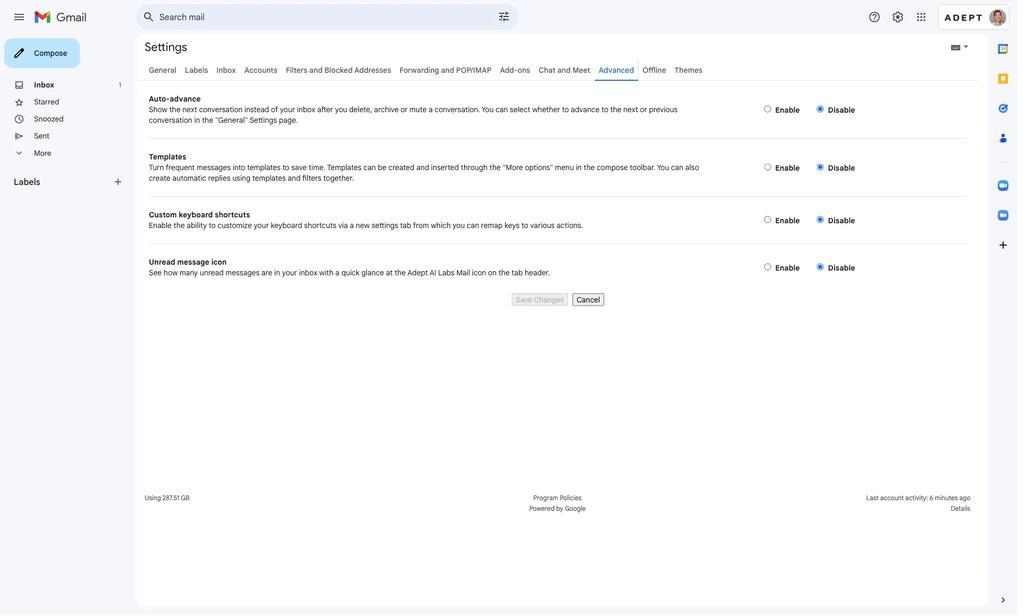 Task type: vqa. For each thing, say whether or not it's contained in the screenshot.
tracking
no



Task type: describe. For each thing, give the bounding box(es) containing it.
last
[[867, 495, 879, 502]]

compose button
[[4, 38, 80, 68]]

via
[[339, 221, 348, 230]]

compose
[[597, 163, 628, 172]]

sent link
[[34, 131, 49, 141]]

cancel
[[577, 295, 600, 305]]

changes
[[534, 295, 564, 305]]

3 disable from the top
[[829, 216, 856, 225]]

labels navigation
[[0, 34, 136, 616]]

on
[[488, 268, 497, 277]]

in inside auto-advance show the next conversation instead of your inbox after you delete, archive or mute a conversation. you can select whether to advance to the next or previous conversation in the "general" settings page.
[[194, 115, 200, 125]]

inbox inside auto-advance show the next conversation instead of your inbox after you delete, archive or mute a conversation. you can select whether to advance to the next or previous conversation in the "general" settings page.
[[297, 105, 316, 114]]

using 287.51 gb
[[145, 495, 190, 502]]

conversation.
[[435, 105, 480, 114]]

snoozed link
[[34, 114, 64, 124]]

"general"
[[215, 115, 248, 125]]

starred
[[34, 97, 59, 107]]

navigation containing save changes
[[149, 291, 968, 306]]

by
[[557, 505, 564, 513]]

settings inside auto-advance show the next conversation instead of your inbox after you delete, archive or mute a conversation. you can select whether to advance to the next or previous conversation in the "general" settings page.
[[250, 115, 277, 125]]

and for chat
[[558, 65, 571, 75]]

search mail image
[[139, 7, 159, 27]]

accounts link
[[245, 65, 278, 75]]

and right created
[[417, 163, 429, 172]]

in inside templates turn frequent messages into templates to save time. templates can be created and inserted through the "more options" menu in the compose toolbar. you can also create automatic replies using templates and filters together.
[[576, 163, 582, 172]]

how
[[164, 268, 178, 277]]

add-ons link
[[500, 65, 530, 75]]

enable for templates turn frequent messages into templates to save time. templates can be created and inserted through the "more options" menu in the compose toolbar. you can also create automatic replies using templates and filters together.
[[776, 163, 800, 173]]

can inside 'custom keyboard shortcuts enable the ability to customize your keyboard shortcuts via a new settings tab from which you can remap keys to various actions.'
[[467, 221, 479, 230]]

themes link
[[675, 65, 703, 75]]

a inside 'custom keyboard shortcuts enable the ability to customize your keyboard shortcuts via a new settings tab from which you can remap keys to various actions.'
[[350, 221, 354, 230]]

cancel button
[[573, 294, 605, 306]]

can inside auto-advance show the next conversation instead of your inbox after you delete, archive or mute a conversation. you can select whether to advance to the next or previous conversation in the "general" settings page.
[[496, 105, 508, 114]]

inbox inside unread message icon see how many unread messages are in your inbox with a quick glance at the adept ai labs mail icon on the tab header.
[[299, 268, 318, 277]]

accounts
[[245, 65, 278, 75]]

enable radio for turn frequent messages into templates to save time. templates can be created and inserted through the "more options" menu in the compose toolbar. you can also create automatic replies using templates and filters together.
[[765, 164, 772, 171]]

filters and blocked addresses link
[[286, 65, 391, 75]]

0 horizontal spatial settings
[[145, 39, 187, 54]]

details
[[952, 505, 971, 513]]

policies
[[560, 495, 582, 502]]

program policies link
[[534, 495, 582, 502]]

"more
[[503, 163, 523, 172]]

1 horizontal spatial inbox
[[217, 65, 236, 75]]

which
[[431, 221, 451, 230]]

themes
[[675, 65, 703, 75]]

automatic
[[172, 173, 206, 183]]

glance
[[362, 268, 384, 277]]

main menu image
[[13, 11, 26, 23]]

header.
[[525, 268, 550, 277]]

meet
[[573, 65, 591, 75]]

the down advanced
[[611, 105, 622, 114]]

tab inside unread message icon see how many unread messages are in your inbox with a quick glance at the adept ai labs mail icon on the tab header.
[[512, 268, 523, 277]]

0 vertical spatial advance
[[170, 94, 201, 103]]

1
[[119, 81, 121, 89]]

forwarding and pop/imap
[[400, 65, 492, 75]]

filters and blocked addresses
[[286, 65, 391, 75]]

labels for labels link
[[185, 65, 208, 75]]

custom
[[149, 210, 177, 219]]

previous
[[649, 105, 678, 114]]

gb
[[181, 495, 190, 502]]

many
[[180, 268, 198, 277]]

create
[[149, 173, 171, 183]]

filters
[[303, 173, 322, 183]]

to right ability
[[209, 221, 216, 230]]

account
[[881, 495, 904, 502]]

new
[[356, 221, 370, 230]]

advanced link
[[599, 65, 634, 75]]

the inside 'custom keyboard shortcuts enable the ability to customize your keyboard shortcuts via a new settings tab from which you can remap keys to various actions.'
[[174, 221, 185, 230]]

starred link
[[34, 97, 59, 107]]

unread
[[200, 268, 224, 277]]

blocked
[[325, 65, 353, 75]]

messages inside unread message icon see how many unread messages are in your inbox with a quick glance at the adept ai labs mail icon on the tab header.
[[226, 268, 260, 277]]

snoozed
[[34, 114, 64, 124]]

support image
[[869, 11, 882, 23]]

templates turn frequent messages into templates to save time. templates can be created and inserted through the "more options" menu in the compose toolbar. you can also create automatic replies using templates and filters together.
[[149, 152, 700, 183]]

you inside auto-advance show the next conversation instead of your inbox after you delete, archive or mute a conversation. you can select whether to advance to the next or previous conversation in the "general" settings page.
[[482, 105, 494, 114]]

into
[[233, 163, 245, 172]]

at
[[386, 268, 393, 277]]

after
[[317, 105, 333, 114]]

and for forwarding
[[441, 65, 455, 75]]

filters
[[286, 65, 308, 75]]

ability
[[187, 221, 207, 230]]

the left "general"
[[202, 115, 213, 125]]

enable radio for enable the ability to customize your keyboard shortcuts via a new settings tab from which you can remap keys to various actions.
[[765, 216, 772, 223]]

can left also in the top of the page
[[672, 163, 684, 172]]

footer containing using
[[136, 493, 980, 514]]

6
[[930, 495, 934, 502]]

1 vertical spatial conversation
[[149, 115, 192, 125]]

labels heading
[[14, 177, 113, 187]]

your inside unread message icon see how many unread messages are in your inbox with a quick glance at the adept ai labs mail icon on the tab header.
[[282, 268, 297, 277]]

1 vertical spatial templates
[[327, 163, 362, 172]]

to inside templates turn frequent messages into templates to save time. templates can be created and inserted through the "more options" menu in the compose toolbar. you can also create automatic replies using templates and filters together.
[[283, 163, 290, 172]]

replies
[[208, 173, 231, 183]]

and for filters
[[310, 65, 323, 75]]

0 horizontal spatial keyboard
[[179, 210, 213, 219]]

ai
[[430, 268, 437, 277]]

your for keyboard
[[254, 221, 269, 230]]

mute
[[410, 105, 427, 114]]

ons
[[518, 65, 530, 75]]

to right keys
[[522, 221, 529, 230]]

see
[[149, 268, 162, 277]]

disable for header.
[[829, 263, 856, 273]]

2 or from the left
[[640, 105, 648, 114]]

disable radio for header.
[[817, 264, 824, 271]]

you inside templates turn frequent messages into templates to save time. templates can be created and inserted through the "more options" menu in the compose toolbar. you can also create automatic replies using templates and filters together.
[[658, 163, 670, 172]]

minutes
[[936, 495, 959, 502]]

Search mail text field
[[160, 12, 468, 22]]

select input tool image
[[963, 43, 970, 51]]

remap
[[481, 221, 503, 230]]

forwarding and pop/imap link
[[400, 65, 492, 75]]

powered
[[530, 505, 555, 513]]

using
[[145, 495, 161, 502]]

general link
[[149, 65, 177, 75]]

disable radio for next
[[817, 106, 824, 113]]

google link
[[565, 504, 586, 514]]

Disable radio
[[817, 164, 824, 171]]

enable radio for show the next conversation instead of your inbox after you delete, archive or mute a conversation. you can select whether to advance to the next or previous conversation in the "general" settings page.
[[765, 106, 772, 113]]

287.51
[[163, 495, 180, 502]]

1 or from the left
[[401, 105, 408, 114]]

compose
[[34, 48, 67, 58]]

addresses
[[355, 65, 391, 75]]

inserted
[[431, 163, 459, 172]]

also
[[686, 163, 700, 172]]

last account activity: 6 minutes ago details
[[867, 495, 971, 513]]

keys
[[505, 221, 520, 230]]

0 vertical spatial templates
[[149, 152, 186, 161]]

advanced
[[599, 65, 634, 75]]

1 horizontal spatial keyboard
[[271, 221, 302, 230]]



Task type: locate. For each thing, give the bounding box(es) containing it.
advanced search options image
[[494, 6, 515, 27]]

to down advanced link
[[602, 105, 609, 114]]

0 horizontal spatial you
[[482, 105, 494, 114]]

0 vertical spatial you
[[335, 105, 348, 114]]

and left "pop/imap"
[[441, 65, 455, 75]]

toolbar.
[[630, 163, 656, 172]]

page.
[[279, 115, 298, 125]]

whether
[[533, 105, 561, 114]]

time.
[[309, 163, 326, 172]]

Enable radio
[[765, 106, 772, 113], [765, 264, 772, 271]]

the right at
[[395, 268, 406, 277]]

mail
[[457, 268, 470, 277]]

1 vertical spatial templates
[[253, 173, 286, 183]]

Enable radio
[[765, 164, 772, 171], [765, 216, 772, 223]]

0 horizontal spatial advance
[[170, 94, 201, 103]]

messages up the 'replies'
[[197, 163, 231, 172]]

templates up together.
[[327, 163, 362, 172]]

add-ons
[[500, 65, 530, 75]]

the left ability
[[174, 221, 185, 230]]

advance down labels link
[[170, 94, 201, 103]]

a right with
[[336, 268, 340, 277]]

your
[[280, 105, 295, 114], [254, 221, 269, 230], [282, 268, 297, 277]]

0 vertical spatial enable radio
[[765, 164, 772, 171]]

unread
[[149, 257, 175, 267]]

0 vertical spatial conversation
[[199, 105, 243, 114]]

inbox inside labels navigation
[[34, 80, 54, 90]]

Disable radio
[[817, 106, 824, 113], [817, 216, 824, 223], [817, 264, 824, 271]]

1 vertical spatial advance
[[571, 105, 600, 114]]

0 vertical spatial messages
[[197, 163, 231, 172]]

or left mute
[[401, 105, 408, 114]]

and right filters
[[310, 65, 323, 75]]

inbox left after
[[297, 105, 316, 114]]

0 horizontal spatial inbox link
[[34, 80, 54, 90]]

in right menu
[[576, 163, 582, 172]]

the
[[169, 105, 181, 114], [611, 105, 622, 114], [202, 115, 213, 125], [490, 163, 501, 172], [584, 163, 595, 172], [174, 221, 185, 230], [395, 268, 406, 277], [499, 268, 510, 277]]

1 horizontal spatial advance
[[571, 105, 600, 114]]

1 horizontal spatial labels
[[185, 65, 208, 75]]

navigation
[[149, 291, 968, 306]]

next left previous
[[624, 105, 639, 114]]

and right chat
[[558, 65, 571, 75]]

1 vertical spatial you
[[658, 163, 670, 172]]

2 vertical spatial disable radio
[[817, 264, 824, 271]]

inbox link up starred link
[[34, 80, 54, 90]]

1 vertical spatial messages
[[226, 268, 260, 277]]

footer
[[136, 493, 980, 514]]

chat and meet link
[[539, 65, 591, 75]]

in inside unread message icon see how many unread messages are in your inbox with a quick glance at the adept ai labs mail icon on the tab header.
[[274, 268, 280, 277]]

labels down more
[[14, 177, 40, 187]]

0 horizontal spatial a
[[336, 268, 340, 277]]

0 vertical spatial labels
[[185, 65, 208, 75]]

shortcuts left via
[[304, 221, 337, 230]]

adept
[[408, 268, 428, 277]]

tab left 'header.'
[[512, 268, 523, 277]]

inbox up starred link
[[34, 80, 54, 90]]

chat and meet
[[539, 65, 591, 75]]

can left be
[[364, 163, 376, 172]]

you
[[335, 105, 348, 114], [453, 221, 465, 230]]

0 vertical spatial shortcuts
[[215, 210, 250, 219]]

instead
[[245, 105, 269, 114]]

archive
[[374, 105, 399, 114]]

None search field
[[136, 4, 519, 30]]

1 horizontal spatial inbox link
[[217, 65, 236, 75]]

2 next from the left
[[624, 105, 639, 114]]

0 horizontal spatial in
[[194, 115, 200, 125]]

of
[[271, 105, 278, 114]]

program
[[534, 495, 559, 502]]

can left select
[[496, 105, 508, 114]]

icon
[[211, 257, 227, 267], [472, 268, 487, 277]]

1 vertical spatial inbox link
[[34, 80, 54, 90]]

labels link
[[185, 65, 208, 75]]

1 disable from the top
[[829, 105, 856, 115]]

through
[[461, 163, 488, 172]]

menu
[[555, 163, 574, 172]]

your for inbox
[[280, 105, 295, 114]]

google
[[565, 505, 586, 513]]

the right 'show'
[[169, 105, 181, 114]]

0 vertical spatial settings
[[145, 39, 187, 54]]

labs
[[438, 268, 455, 277]]

0 vertical spatial in
[[194, 115, 200, 125]]

in
[[194, 115, 200, 125], [576, 163, 582, 172], [274, 268, 280, 277]]

conversation up "general"
[[199, 105, 243, 114]]

the right on
[[499, 268, 510, 277]]

your right customize
[[254, 221, 269, 230]]

from
[[413, 221, 429, 230]]

1 vertical spatial tab
[[512, 268, 523, 277]]

offline
[[643, 65, 667, 75]]

1 horizontal spatial settings
[[250, 115, 277, 125]]

activity:
[[906, 495, 929, 502]]

to right whether at right
[[562, 105, 569, 114]]

0 horizontal spatial labels
[[14, 177, 40, 187]]

labels
[[185, 65, 208, 75], [14, 177, 40, 187]]

templates up 'turn'
[[149, 152, 186, 161]]

auto-
[[149, 94, 170, 103]]

2 horizontal spatial in
[[576, 163, 582, 172]]

sent
[[34, 131, 49, 141]]

disable for next
[[829, 105, 856, 115]]

0 horizontal spatial or
[[401, 105, 408, 114]]

1 vertical spatial inbox
[[299, 268, 318, 277]]

enable
[[776, 105, 800, 115], [776, 163, 800, 173], [776, 216, 800, 225], [149, 221, 172, 230], [776, 263, 800, 273]]

settings image
[[892, 11, 905, 23]]

various
[[531, 221, 555, 230]]

pop/imap
[[457, 65, 492, 75]]

2 enable radio from the top
[[765, 216, 772, 223]]

customize
[[218, 221, 252, 230]]

your right are
[[282, 268, 297, 277]]

you inside auto-advance show the next conversation instead of your inbox after you delete, archive or mute a conversation. you can select whether to advance to the next or previous conversation in the "general" settings page.
[[335, 105, 348, 114]]

a right via
[[350, 221, 354, 230]]

0 vertical spatial disable radio
[[817, 106, 824, 113]]

1 horizontal spatial templates
[[327, 163, 362, 172]]

save
[[516, 295, 533, 305]]

templates up using
[[247, 163, 281, 172]]

keyboard up are
[[271, 221, 302, 230]]

select
[[510, 105, 531, 114]]

shortcuts up customize
[[215, 210, 250, 219]]

messages
[[197, 163, 231, 172], [226, 268, 260, 277]]

1 horizontal spatial shortcuts
[[304, 221, 337, 230]]

custom keyboard shortcuts enable the ability to customize your keyboard shortcuts via a new settings tab from which you can remap keys to various actions.
[[149, 210, 583, 230]]

labels for labels heading
[[14, 177, 40, 187]]

0 vertical spatial your
[[280, 105, 295, 114]]

created
[[389, 163, 415, 172]]

1 vertical spatial enable radio
[[765, 264, 772, 271]]

3 disable radio from the top
[[817, 264, 824, 271]]

unread message icon see how many unread messages are in your inbox with a quick glance at the adept ai labs mail icon on the tab header.
[[149, 257, 550, 277]]

1 vertical spatial a
[[350, 221, 354, 230]]

icon left on
[[472, 268, 487, 277]]

more
[[34, 149, 51, 158]]

can left 'remap'
[[467, 221, 479, 230]]

settings down the instead
[[250, 115, 277, 125]]

1 horizontal spatial you
[[453, 221, 465, 230]]

a right mute
[[429, 105, 433, 114]]

1 horizontal spatial icon
[[472, 268, 487, 277]]

icon up unread
[[211, 257, 227, 267]]

enable for custom keyboard shortcuts enable the ability to customize your keyboard shortcuts via a new settings tab from which you can remap keys to various actions.
[[776, 216, 800, 225]]

templates right using
[[253, 173, 286, 183]]

1 vertical spatial inbox
[[34, 80, 54, 90]]

1 enable radio from the top
[[765, 164, 772, 171]]

1 vertical spatial your
[[254, 221, 269, 230]]

1 horizontal spatial you
[[658, 163, 670, 172]]

using
[[233, 173, 251, 183]]

1 vertical spatial labels
[[14, 177, 40, 187]]

tab inside 'custom keyboard shortcuts enable the ability to customize your keyboard shortcuts via a new settings tab from which you can remap keys to various actions.'
[[400, 221, 412, 230]]

enable inside 'custom keyboard shortcuts enable the ability to customize your keyboard shortcuts via a new settings tab from which you can remap keys to various actions.'
[[149, 221, 172, 230]]

in right are
[[274, 268, 280, 277]]

1 vertical spatial keyboard
[[271, 221, 302, 230]]

2 vertical spatial in
[[274, 268, 280, 277]]

1 vertical spatial disable radio
[[817, 216, 824, 223]]

1 vertical spatial you
[[453, 221, 465, 230]]

and down save
[[288, 173, 301, 183]]

are
[[262, 268, 273, 277]]

enable radio for see how many unread messages are in your inbox with a quick glance at the adept ai labs mail icon on the tab header.
[[765, 264, 772, 271]]

0 vertical spatial icon
[[211, 257, 227, 267]]

0 vertical spatial you
[[482, 105, 494, 114]]

advance right whether at right
[[571, 105, 600, 114]]

program policies powered by google
[[530, 495, 586, 513]]

to left save
[[283, 163, 290, 172]]

2 vertical spatial a
[[336, 268, 340, 277]]

add-
[[500, 65, 518, 75]]

auto-advance show the next conversation instead of your inbox after you delete, archive or mute a conversation. you can select whether to advance to the next or previous conversation in the "general" settings page.
[[149, 94, 678, 125]]

1 horizontal spatial conversation
[[199, 105, 243, 114]]

2 enable radio from the top
[[765, 264, 772, 271]]

enable for unread message icon see how many unread messages are in your inbox with a quick glance at the adept ai labs mail icon on the tab header.
[[776, 263, 800, 273]]

inbox right labels link
[[217, 65, 236, 75]]

gmail image
[[34, 6, 92, 28]]

labels inside navigation
[[14, 177, 40, 187]]

0 horizontal spatial tab
[[400, 221, 412, 230]]

0 horizontal spatial you
[[335, 105, 348, 114]]

1 vertical spatial settings
[[250, 115, 277, 125]]

tab left from
[[400, 221, 412, 230]]

inbox
[[217, 65, 236, 75], [34, 80, 54, 90]]

messages inside templates turn frequent messages into templates to save time. templates can be created and inserted through the "more options" menu in the compose toolbar. you can also create automatic replies using templates and filters together.
[[197, 163, 231, 172]]

inbox left with
[[299, 268, 318, 277]]

frequent
[[166, 163, 195, 172]]

save changes button
[[512, 294, 568, 306]]

0 horizontal spatial inbox
[[34, 80, 54, 90]]

to
[[562, 105, 569, 114], [602, 105, 609, 114], [283, 163, 290, 172], [209, 221, 216, 230], [522, 221, 529, 230]]

keyboard
[[179, 210, 213, 219], [271, 221, 302, 230]]

1 horizontal spatial a
[[350, 221, 354, 230]]

0 vertical spatial tab
[[400, 221, 412, 230]]

0 horizontal spatial conversation
[[149, 115, 192, 125]]

in left "general"
[[194, 115, 200, 125]]

conversation down 'show'
[[149, 115, 192, 125]]

2 vertical spatial your
[[282, 268, 297, 277]]

1 vertical spatial enable radio
[[765, 216, 772, 223]]

inbox link right labels link
[[217, 65, 236, 75]]

0 horizontal spatial shortcuts
[[215, 210, 250, 219]]

save changes
[[516, 295, 564, 305]]

0 horizontal spatial icon
[[211, 257, 227, 267]]

0 vertical spatial templates
[[247, 163, 281, 172]]

you right after
[[335, 105, 348, 114]]

1 horizontal spatial next
[[624, 105, 639, 114]]

tab list
[[989, 34, 1019, 577]]

0 vertical spatial inbox link
[[217, 65, 236, 75]]

0 horizontal spatial next
[[183, 105, 197, 114]]

4 disable from the top
[[829, 263, 856, 273]]

be
[[378, 163, 387, 172]]

inbox link
[[217, 65, 236, 75], [34, 80, 54, 90]]

you right which
[[453, 221, 465, 230]]

enable for auto-advance show the next conversation instead of your inbox after you delete, archive or mute a conversation. you can select whether to advance to the next or previous conversation in the "general" settings page.
[[776, 105, 800, 115]]

the left the compose
[[584, 163, 595, 172]]

a inside auto-advance show the next conversation instead of your inbox after you delete, archive or mute a conversation. you can select whether to advance to the next or previous conversation in the "general" settings page.
[[429, 105, 433, 114]]

templates
[[247, 163, 281, 172], [253, 173, 286, 183]]

1 vertical spatial in
[[576, 163, 582, 172]]

1 horizontal spatial or
[[640, 105, 648, 114]]

1 disable radio from the top
[[817, 106, 824, 113]]

1 vertical spatial icon
[[472, 268, 487, 277]]

details link
[[952, 505, 971, 513]]

0 vertical spatial inbox
[[217, 65, 236, 75]]

the left "more
[[490, 163, 501, 172]]

1 horizontal spatial in
[[274, 268, 280, 277]]

0 horizontal spatial templates
[[149, 152, 186, 161]]

next right 'show'
[[183, 105, 197, 114]]

0 vertical spatial inbox
[[297, 105, 316, 114]]

together.
[[324, 173, 354, 183]]

and
[[310, 65, 323, 75], [441, 65, 455, 75], [558, 65, 571, 75], [417, 163, 429, 172], [288, 173, 301, 183]]

2 disable from the top
[[829, 163, 856, 173]]

labels right general link
[[185, 65, 208, 75]]

1 vertical spatial shortcuts
[[304, 221, 337, 230]]

0 vertical spatial a
[[429, 105, 433, 114]]

a inside unread message icon see how many unread messages are in your inbox with a quick glance at the adept ai labs mail icon on the tab header.
[[336, 268, 340, 277]]

1 enable radio from the top
[[765, 106, 772, 113]]

you right conversation.
[[482, 105, 494, 114]]

settings up general link
[[145, 39, 187, 54]]

show
[[149, 105, 168, 114]]

1 horizontal spatial tab
[[512, 268, 523, 277]]

1 next from the left
[[183, 105, 197, 114]]

offline link
[[643, 65, 667, 75]]

0 vertical spatial enable radio
[[765, 106, 772, 113]]

you right toolbar.
[[658, 163, 670, 172]]

you inside 'custom keyboard shortcuts enable the ability to customize your keyboard shortcuts via a new settings tab from which you can remap keys to various actions.'
[[453, 221, 465, 230]]

messages left are
[[226, 268, 260, 277]]

2 disable radio from the top
[[817, 216, 824, 223]]

your inside 'custom keyboard shortcuts enable the ability to customize your keyboard shortcuts via a new settings tab from which you can remap keys to various actions.'
[[254, 221, 269, 230]]

ago
[[960, 495, 971, 502]]

your inside auto-advance show the next conversation instead of your inbox after you delete, archive or mute a conversation. you can select whether to advance to the next or previous conversation in the "general" settings page.
[[280, 105, 295, 114]]

0 vertical spatial keyboard
[[179, 210, 213, 219]]

your up page.
[[280, 105, 295, 114]]

chat
[[539, 65, 556, 75]]

disable for also
[[829, 163, 856, 173]]

quick
[[342, 268, 360, 277]]

or left previous
[[640, 105, 648, 114]]

2 horizontal spatial a
[[429, 105, 433, 114]]

turn
[[149, 163, 164, 172]]

keyboard up ability
[[179, 210, 213, 219]]

settings
[[145, 39, 187, 54], [250, 115, 277, 125]]



